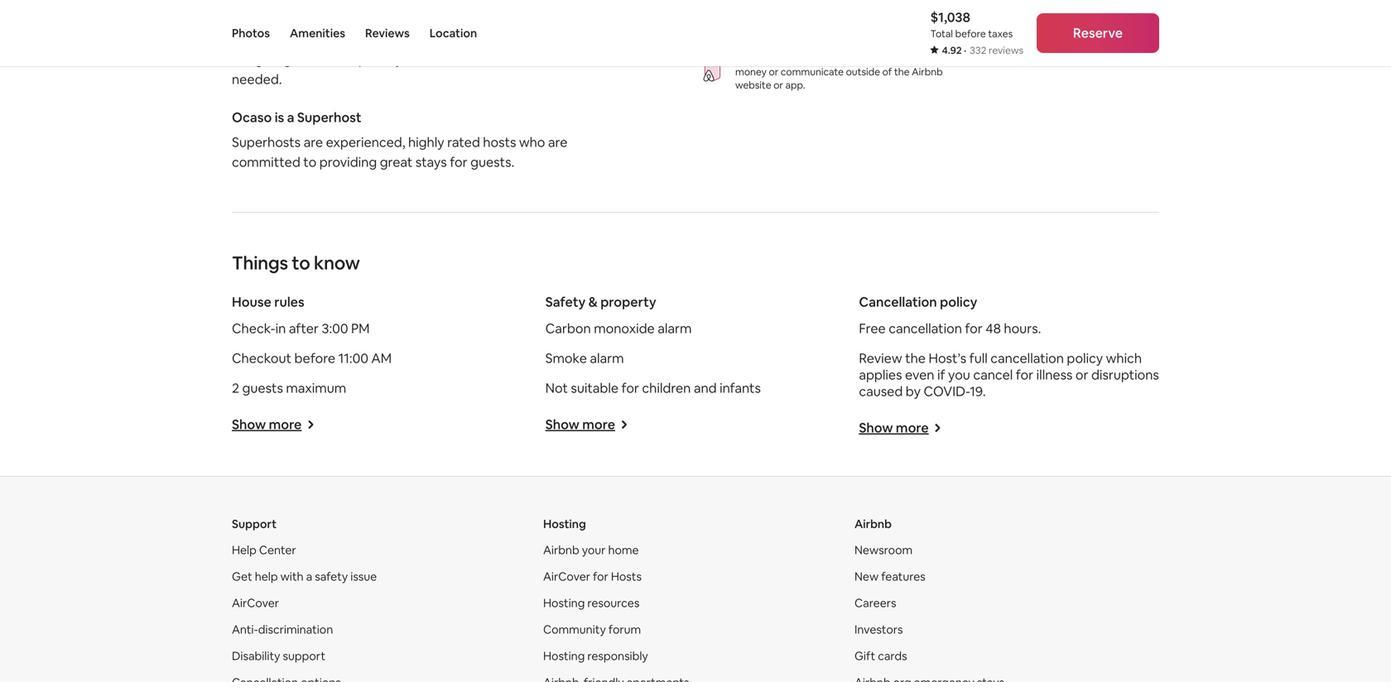 Task type: locate. For each thing, give the bounding box(es) containing it.
airbnb up aircover for hosts at the bottom left
[[543, 543, 579, 558]]

airbnb down transfer
[[912, 65, 943, 78]]

0 horizontal spatial your
[[277, 26, 305, 43]]

or down protect
[[769, 65, 779, 78]]

0 horizontal spatial aircover
[[232, 596, 279, 611]]

0 horizontal spatial alarm
[[590, 350, 624, 367]]

money
[[735, 65, 767, 78]]

before up ·
[[955, 27, 986, 40]]

0 horizontal spatial cancellation
[[889, 320, 962, 337]]

aircover up anti-
[[232, 596, 279, 611]]

2 horizontal spatial your
[[786, 52, 806, 65]]

$1,038 total before taxes
[[930, 9, 1013, 40]]

protect
[[749, 52, 783, 65]]

show more down "caused"
[[859, 419, 929, 436]]

1 vertical spatial your
[[786, 52, 806, 65]]

2 vertical spatial airbnb
[[543, 543, 579, 558]]

for down rated
[[450, 154, 468, 171]]

1 horizontal spatial are
[[548, 134, 568, 151]]

your up aircover for hosts at the bottom left
[[582, 543, 606, 558]]

hosting resources link
[[543, 596, 640, 611]]

a
[[287, 109, 294, 126], [306, 569, 312, 584]]

policy left "which" at the bottom right of the page
[[1067, 350, 1103, 367]]

hosting for hosting responsibly
[[543, 649, 585, 664]]

for left the illness
[[1016, 366, 1034, 383]]

are down superhost
[[304, 134, 323, 151]]

community
[[543, 622, 606, 637]]

privacy
[[358, 51, 403, 68]]

1 horizontal spatial a
[[306, 569, 312, 584]]

more down 2 guests maximum
[[269, 416, 302, 433]]

your
[[277, 26, 305, 43], [786, 52, 806, 65], [582, 543, 606, 558]]

show more for guests
[[232, 416, 302, 433]]

am
[[371, 350, 392, 367]]

alarm down carbon monoxide alarm
[[590, 350, 624, 367]]

highly
[[408, 134, 444, 151]]

show more button down 2 guests maximum
[[232, 416, 315, 433]]

1 vertical spatial airbnb
[[855, 517, 892, 532]]

aircover for aircover link
[[232, 596, 279, 611]]

1 vertical spatial guests
[[242, 380, 283, 397]]

0 horizontal spatial if
[[603, 51, 611, 68]]

checkout
[[232, 350, 292, 367]]

1 horizontal spatial if
[[937, 366, 945, 383]]

1 horizontal spatial before
[[955, 27, 986, 40]]

help
[[255, 569, 278, 584]]

if left you on the bottom right
[[937, 366, 945, 383]]

not suitable for children and infants
[[545, 380, 761, 397]]

hosting up community
[[543, 596, 585, 611]]

hosting for hosting resources
[[543, 596, 585, 611]]

superhosts
[[232, 134, 301, 151]]

1 vertical spatial policy
[[1067, 350, 1103, 367]]

0 vertical spatial the
[[894, 65, 910, 78]]

0 vertical spatial your
[[277, 26, 305, 43]]

we
[[429, 51, 447, 68]]

1 vertical spatial hosting
[[543, 596, 585, 611]]

show more
[[232, 416, 302, 433], [545, 416, 615, 433], [859, 419, 929, 436]]

checkout before 11:00 am
[[232, 350, 392, 367]]

1 vertical spatial if
[[937, 366, 945, 383]]

0 vertical spatial to
[[303, 154, 317, 171]]

show
[[232, 416, 266, 433], [545, 416, 580, 433], [859, 419, 893, 436]]

center
[[259, 543, 296, 558]]

for inside "ocaso is a superhost superhosts are experienced, highly rated hosts who are committed to providing great stays for guests."
[[450, 154, 468, 171]]

0 vertical spatial before
[[955, 27, 986, 40]]

reviews
[[365, 26, 410, 41]]

get help with a safety issue
[[232, 569, 377, 584]]

1 horizontal spatial aircover
[[543, 569, 590, 584]]

guests right 2
[[242, 380, 283, 397]]

issue
[[351, 569, 377, 584]]

to left providing
[[303, 154, 317, 171]]

the inside to protect your payment, never transfer money or communicate outside of the airbnb website or app.
[[894, 65, 910, 78]]

committed
[[232, 154, 300, 171]]

more for suitable
[[582, 416, 615, 433]]

show more button down by
[[859, 419, 942, 436]]

1 horizontal spatial guests
[[283, 51, 324, 68]]

hosts
[[611, 569, 642, 584]]

0 horizontal spatial show
[[232, 416, 266, 433]]

a right with
[[306, 569, 312, 584]]

&
[[588, 293, 598, 310]]

·
[[964, 44, 967, 57]]

more down suitable
[[582, 416, 615, 433]]

guests down amenities
[[283, 51, 324, 68]]

are right who
[[548, 134, 568, 151]]

pm
[[351, 320, 370, 337]]

0 horizontal spatial are
[[304, 134, 323, 151]]

2 horizontal spatial more
[[896, 419, 929, 436]]

smoke alarm
[[545, 350, 624, 367]]

1 horizontal spatial show more
[[545, 416, 615, 433]]

4.92
[[942, 44, 962, 57]]

0 vertical spatial guests
[[283, 51, 324, 68]]

before inside the $1,038 total before taxes
[[955, 27, 986, 40]]

check-in after 3:00 pm
[[232, 320, 370, 337]]

1 horizontal spatial airbnb
[[855, 517, 892, 532]]

if right available in the top left of the page
[[603, 51, 611, 68]]

the left host's
[[905, 350, 926, 367]]

0 vertical spatial aircover
[[543, 569, 590, 584]]

hosting
[[543, 517, 586, 532], [543, 596, 585, 611], [543, 649, 585, 664]]

0 vertical spatial airbnb
[[912, 65, 943, 78]]

caused
[[859, 383, 903, 400]]

ocaso is a superhost superhosts are experienced, highly rated hosts who are committed to providing great stays for guests.
[[232, 109, 568, 171]]

1 horizontal spatial show
[[545, 416, 580, 433]]

careers
[[855, 596, 896, 611]]

communicate
[[781, 65, 844, 78]]

newsroom link
[[855, 543, 913, 558]]

1 horizontal spatial show more button
[[545, 416, 629, 433]]

for left 48
[[965, 320, 983, 337]]

3 hosting from the top
[[543, 649, 585, 664]]

1 horizontal spatial cancellation
[[991, 350, 1064, 367]]

applies
[[859, 366, 902, 383]]

community forum link
[[543, 622, 641, 637]]

1 horizontal spatial more
[[582, 416, 615, 433]]

show more button for suitable
[[545, 416, 629, 433]]

2 horizontal spatial airbnb
[[912, 65, 943, 78]]

are
[[304, 134, 323, 151], [548, 134, 568, 151]]

reviews
[[989, 44, 1024, 57]]

safety
[[545, 293, 586, 310]]

show for guests
[[232, 416, 266, 433]]

aircover down airbnb your home link
[[543, 569, 590, 584]]

during
[[232, 26, 274, 43]]

cancellation
[[859, 293, 937, 310]]

total
[[930, 27, 953, 40]]

cancellation down hours. on the right
[[991, 350, 1064, 367]]

hosting up airbnb your home
[[543, 517, 586, 532]]

disability support
[[232, 649, 325, 664]]

0 horizontal spatial show more
[[232, 416, 302, 433]]

show down 2
[[232, 416, 266, 433]]

1 vertical spatial before
[[294, 350, 335, 367]]

2 hosting from the top
[[543, 596, 585, 611]]

airbnb for airbnb your home
[[543, 543, 579, 558]]

or inside review the host's full cancellation policy which applies even if you cancel for illness or disruptions caused by covid-19.
[[1076, 366, 1089, 383]]

show down "caused"
[[859, 419, 893, 436]]

or left app. at the right of the page
[[774, 79, 783, 91]]

guests
[[283, 51, 324, 68], [242, 380, 283, 397]]

2 vertical spatial your
[[582, 543, 606, 558]]

host's
[[929, 350, 967, 367]]

during your stay we give guests their privacy but we make ourselves available if needed.
[[232, 26, 611, 88]]

forum
[[609, 622, 641, 637]]

0 horizontal spatial show more button
[[232, 416, 315, 433]]

aircover for aircover for hosts
[[543, 569, 590, 584]]

0 horizontal spatial a
[[287, 109, 294, 126]]

airbnb
[[912, 65, 943, 78], [855, 517, 892, 532], [543, 543, 579, 558]]

we
[[232, 51, 252, 68]]

0 vertical spatial hosting
[[543, 517, 586, 532]]

1 hosting from the top
[[543, 517, 586, 532]]

your inside during your stay we give guests their privacy but we make ourselves available if needed.
[[277, 26, 305, 43]]

hosting down community
[[543, 649, 585, 664]]

cards
[[878, 649, 907, 664]]

smoke
[[545, 350, 587, 367]]

1 horizontal spatial policy
[[1067, 350, 1103, 367]]

the down transfer
[[894, 65, 910, 78]]

the inside review the host's full cancellation policy which applies even if you cancel for illness or disruptions caused by covid-19.
[[905, 350, 926, 367]]

show down not
[[545, 416, 580, 433]]

if inside review the host's full cancellation policy which applies even if you cancel for illness or disruptions caused by covid-19.
[[937, 366, 945, 383]]

0 vertical spatial if
[[603, 51, 611, 68]]

before
[[955, 27, 986, 40], [294, 350, 335, 367]]

0 vertical spatial cancellation
[[889, 320, 962, 337]]

1 horizontal spatial your
[[582, 543, 606, 558]]

0 vertical spatial a
[[287, 109, 294, 126]]

1 vertical spatial a
[[306, 569, 312, 584]]

support
[[283, 649, 325, 664]]

stays
[[416, 154, 447, 171]]

or
[[769, 65, 779, 78], [774, 79, 783, 91], [1076, 366, 1089, 383]]

cancellation policy
[[859, 293, 977, 310]]

0 horizontal spatial airbnb
[[543, 543, 579, 558]]

hosting resources
[[543, 596, 640, 611]]

maximum
[[286, 380, 346, 397]]

cancellation down cancellation policy
[[889, 320, 962, 337]]

show more down 2 guests maximum
[[232, 416, 302, 433]]

to
[[303, 154, 317, 171], [292, 251, 310, 275]]

aircover for hosts link
[[543, 569, 642, 584]]

policy up the free cancellation for 48 hours.
[[940, 293, 977, 310]]

1 vertical spatial aircover
[[232, 596, 279, 611]]

location
[[430, 26, 477, 41]]

cancel
[[973, 366, 1013, 383]]

show more down suitable
[[545, 416, 615, 433]]

your left stay
[[277, 26, 305, 43]]

suitable
[[571, 380, 619, 397]]

new features
[[855, 569, 926, 584]]

show more button down suitable
[[545, 416, 629, 433]]

reserve button
[[1037, 13, 1159, 53]]

1 vertical spatial cancellation
[[991, 350, 1064, 367]]

reserve
[[1073, 24, 1123, 41]]

1 vertical spatial the
[[905, 350, 926, 367]]

or right the illness
[[1076, 366, 1089, 383]]

hosting for hosting
[[543, 517, 586, 532]]

more down by
[[896, 419, 929, 436]]

0 horizontal spatial more
[[269, 416, 302, 433]]

new features link
[[855, 569, 926, 584]]

332
[[970, 44, 987, 57]]

1 horizontal spatial alarm
[[658, 320, 692, 337]]

2 vertical spatial hosting
[[543, 649, 585, 664]]

3:00
[[322, 320, 348, 337]]

for
[[450, 154, 468, 171], [965, 320, 983, 337], [1016, 366, 1034, 383], [622, 380, 639, 397], [593, 569, 608, 584]]

1 vertical spatial alarm
[[590, 350, 624, 367]]

alarm right monoxide
[[658, 320, 692, 337]]

website
[[735, 79, 771, 91]]

0 vertical spatial policy
[[940, 293, 977, 310]]

a right is
[[287, 109, 294, 126]]

airbnb up newsroom
[[855, 517, 892, 532]]

after
[[289, 320, 319, 337]]

your up communicate
[[786, 52, 806, 65]]

to left know
[[292, 251, 310, 275]]

before up maximum
[[294, 350, 335, 367]]

2 horizontal spatial show
[[859, 419, 893, 436]]

for right suitable
[[622, 380, 639, 397]]



Task type: vqa. For each thing, say whether or not it's contained in the screenshot.
Bed & breakfasts
no



Task type: describe. For each thing, give the bounding box(es) containing it.
things
[[232, 251, 288, 275]]

19.
[[970, 383, 986, 400]]

2 are from the left
[[548, 134, 568, 151]]

you
[[948, 366, 970, 383]]

to
[[735, 52, 747, 65]]

infants
[[720, 380, 761, 397]]

4.92 · 332 reviews
[[942, 44, 1024, 57]]

or for review
[[1076, 366, 1089, 383]]

gift
[[855, 649, 875, 664]]

stay
[[308, 26, 334, 43]]

show more for suitable
[[545, 416, 615, 433]]

rated
[[447, 134, 480, 151]]

hosts
[[483, 134, 516, 151]]

for inside review the host's full cancellation policy which applies even if you cancel for illness or disruptions caused by covid-19.
[[1016, 366, 1034, 383]]

more for guests
[[269, 416, 302, 433]]

ocaso
[[232, 109, 272, 126]]

anti-discrimination link
[[232, 622, 333, 637]]

needed.
[[232, 71, 282, 88]]

ourselves
[[487, 51, 544, 68]]

0 horizontal spatial guests
[[242, 380, 283, 397]]

children
[[642, 380, 691, 397]]

home
[[608, 543, 639, 558]]

airbnb for airbnb
[[855, 517, 892, 532]]

location button
[[430, 0, 477, 66]]

your inside to protect your payment, never transfer money or communicate outside of the airbnb website or app.
[[786, 52, 806, 65]]

or for to
[[774, 79, 783, 91]]

with
[[280, 569, 304, 584]]

newsroom
[[855, 543, 913, 558]]

your for stay
[[277, 26, 305, 43]]

disability support link
[[232, 649, 325, 664]]

48
[[986, 320, 1001, 337]]

app.
[[785, 79, 805, 91]]

but
[[405, 51, 427, 68]]

0 horizontal spatial before
[[294, 350, 335, 367]]

taxes
[[988, 27, 1013, 40]]

review
[[859, 350, 902, 367]]

and
[[694, 380, 717, 397]]

not
[[545, 380, 568, 397]]

house rules
[[232, 293, 304, 310]]

even
[[905, 366, 934, 383]]

community forum
[[543, 622, 641, 637]]

never
[[854, 52, 879, 65]]

airbnb your home
[[543, 543, 639, 558]]

2 guests maximum
[[232, 380, 346, 397]]

for left hosts
[[593, 569, 608, 584]]

cancellation inside review the host's full cancellation policy which applies even if you cancel for illness or disruptions caused by covid-19.
[[991, 350, 1064, 367]]

a inside "ocaso is a superhost superhosts are experienced, highly rated hosts who are committed to providing great stays for guests."
[[287, 109, 294, 126]]

check-
[[232, 320, 275, 337]]

available
[[547, 51, 600, 68]]

hosting responsibly
[[543, 649, 648, 664]]

features
[[881, 569, 926, 584]]

1 are from the left
[[304, 134, 323, 151]]

2 horizontal spatial show more button
[[859, 419, 942, 436]]

property
[[601, 293, 656, 310]]

make
[[450, 51, 484, 68]]

gift cards
[[855, 649, 907, 664]]

carbon monoxide alarm
[[545, 320, 692, 337]]

illness
[[1037, 366, 1073, 383]]

policy inside review the host's full cancellation policy which applies even if you cancel for illness or disruptions caused by covid-19.
[[1067, 350, 1103, 367]]

things to know
[[232, 251, 360, 275]]

disability
[[232, 649, 280, 664]]

11:00
[[338, 350, 368, 367]]

2
[[232, 380, 239, 397]]

amenities button
[[290, 0, 345, 66]]

airbnb your home link
[[543, 543, 639, 558]]

their
[[327, 51, 356, 68]]

to inside "ocaso is a superhost superhosts are experienced, highly rated hosts who are committed to providing great stays for guests."
[[303, 154, 317, 171]]

0 horizontal spatial policy
[[940, 293, 977, 310]]

superhost
[[297, 109, 362, 126]]

to protect your payment, never transfer money or communicate outside of the airbnb website or app.
[[735, 52, 943, 91]]

0 vertical spatial alarm
[[658, 320, 692, 337]]

responsibly
[[587, 649, 648, 664]]

full
[[969, 350, 988, 367]]

if inside during your stay we give guests their privacy but we make ourselves available if needed.
[[603, 51, 611, 68]]

which
[[1106, 350, 1142, 367]]

free cancellation for 48 hours.
[[859, 320, 1041, 337]]

help center link
[[232, 543, 296, 558]]

help
[[232, 543, 257, 558]]

by
[[906, 383, 921, 400]]

transfer
[[882, 52, 918, 65]]

get help with a safety issue link
[[232, 569, 377, 584]]

who
[[519, 134, 545, 151]]

2 horizontal spatial show more
[[859, 419, 929, 436]]

guests inside during your stay we give guests their privacy but we make ourselves available if needed.
[[283, 51, 324, 68]]

carbon
[[545, 320, 591, 337]]

disruptions
[[1091, 366, 1159, 383]]

of
[[882, 65, 892, 78]]

show more button for guests
[[232, 416, 315, 433]]

covid-
[[924, 383, 970, 400]]

airbnb inside to protect your payment, never transfer money or communicate outside of the airbnb website or app.
[[912, 65, 943, 78]]

support
[[232, 517, 277, 532]]

careers link
[[855, 596, 896, 611]]

show for suitable
[[545, 416, 580, 433]]

1 vertical spatial to
[[292, 251, 310, 275]]

get
[[232, 569, 252, 584]]

know
[[314, 251, 360, 275]]

anti-discrimination
[[232, 622, 333, 637]]

payment,
[[808, 52, 851, 65]]

amenities
[[290, 26, 345, 41]]

your for home
[[582, 543, 606, 558]]



